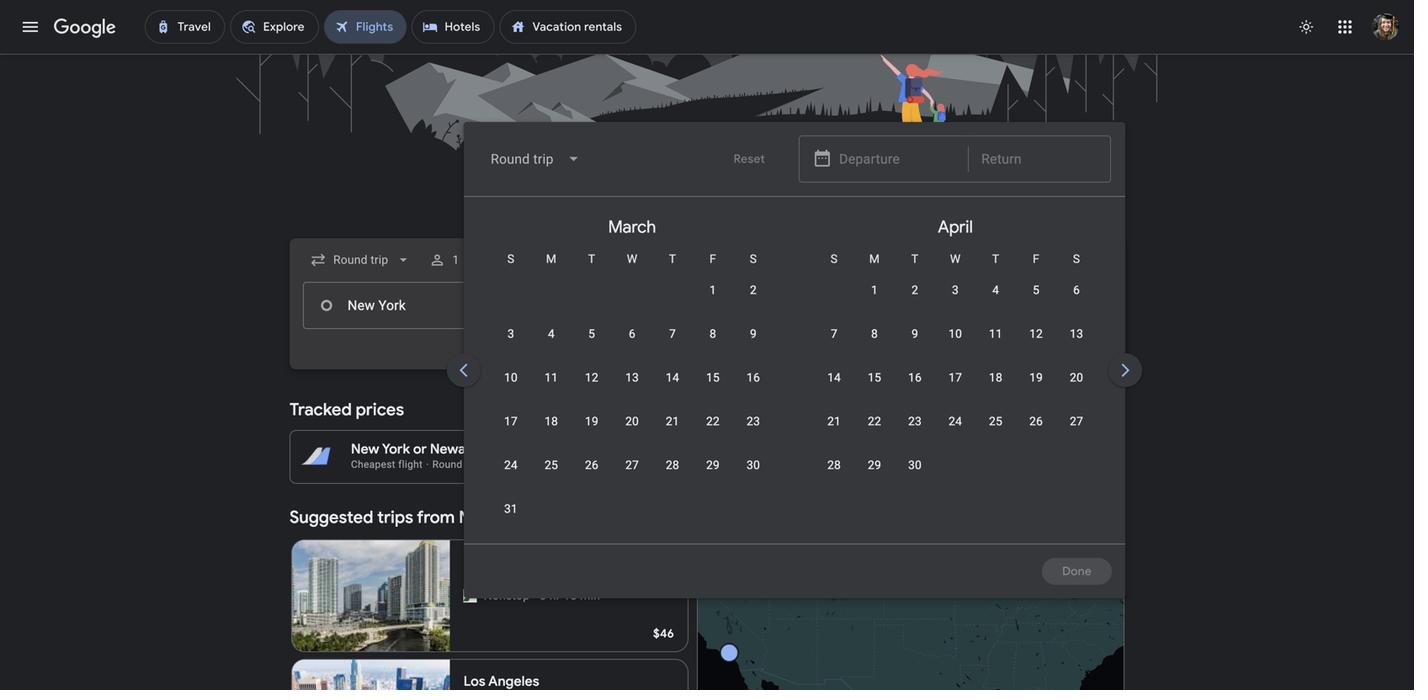 Task type: locate. For each thing, give the bounding box(es) containing it.
3 button
[[936, 282, 976, 323], [491, 326, 531, 366]]

1 vertical spatial 5
[[589, 327, 595, 341]]

21 up new york to miami round trip
[[828, 415, 841, 429]]

19
[[1030, 371, 1044, 385], [585, 415, 599, 429]]

2 inside the march row group
[[750, 283, 757, 297]]

13 for sat, apr 13 'element'
[[1070, 327, 1084, 341]]

 image
[[533, 588, 537, 605]]

10 inside april row group
[[949, 327, 963, 341]]

1 9 button from the left
[[734, 326, 774, 366]]

2 28 from the left
[[828, 459, 841, 472]]

13
[[1070, 327, 1084, 341], [626, 371, 639, 385]]

28 for sun, apr 28 'element'
[[828, 459, 841, 472]]

2 22 button from the left
[[855, 414, 895, 454]]

t up thu, apr 4 element
[[993, 252, 1000, 266]]

1 horizontal spatial 6
[[1074, 283, 1081, 297]]

24 inside april row group
[[949, 415, 963, 429]]

25 button
[[976, 414, 1017, 454], [531, 457, 572, 498]]

28 inside april row group
[[828, 459, 841, 472]]

15 button up mon, apr 22 element
[[855, 370, 895, 410]]

suggested trips from new york region
[[290, 498, 1125, 691]]

7 inside april row group
[[831, 327, 838, 341]]

sat, mar 2 element
[[750, 282, 757, 299]]

new inside region
[[459, 507, 494, 528]]

Return text field
[[981, 283, 1097, 328]]

5 inside april row group
[[1033, 283, 1040, 297]]

6 inside april row group
[[1074, 283, 1081, 297]]

2 1 button from the left
[[855, 282, 895, 323]]

14 right wed, mar 13 element
[[666, 371, 680, 385]]

1 horizontal spatial 14
[[828, 371, 841, 385]]

2 horizontal spatial 1
[[872, 283, 878, 297]]

1 horizontal spatial 16 button
[[895, 370, 936, 410]]

sun, mar 10 element
[[504, 370, 518, 387]]

21 inside april row group
[[828, 415, 841, 429]]

12 inside april row group
[[1030, 327, 1044, 341]]

0 vertical spatial 20
[[1070, 371, 1084, 385]]

2 30 from the left
[[909, 459, 922, 472]]

20 for sat, apr 20 element
[[1070, 371, 1084, 385]]

2 16 from the left
[[909, 371, 922, 385]]

14 for sun, apr 14 "element"
[[828, 371, 841, 385]]

29
[[707, 459, 720, 472], [868, 459, 882, 472]]

f up fri, mar 1 'element'
[[710, 252, 717, 266]]

25 right wed, apr 24 element
[[990, 415, 1003, 429]]

21 inside the march row group
[[666, 415, 680, 429]]

29 button left tue, apr 30 element
[[855, 457, 895, 498]]

sat, apr 20 element
[[1070, 370, 1084, 387]]

round left mon, apr 29 element
[[819, 459, 849, 471]]

m for march
[[546, 252, 557, 266]]

sun, mar 24 element
[[504, 457, 518, 474]]

w inside april row group
[[951, 252, 961, 266]]

1 2 from the left
[[750, 283, 757, 297]]

7 button up sun, apr 14 "element"
[[814, 326, 855, 366]]

16
[[747, 371, 761, 385], [909, 371, 922, 385]]

sat, apr 6 element
[[1074, 282, 1081, 299]]

10 button up wed, apr 17 element
[[936, 326, 976, 366]]

14 left mon, apr 15 element
[[828, 371, 841, 385]]

24 inside the march row group
[[504, 459, 518, 472]]

t
[[588, 252, 596, 266], [669, 252, 677, 266], [912, 252, 919, 266], [993, 252, 1000, 266]]

18 inside april row group
[[990, 371, 1003, 385]]

14 button up sun, apr 21 element
[[814, 370, 855, 410]]

22 inside the march row group
[[707, 415, 720, 429]]

wed, apr 10 element
[[949, 326, 963, 343]]

9 for tue, apr 9 element
[[912, 327, 919, 341]]

12
[[1030, 327, 1044, 341], [585, 371, 599, 385]]

thu, mar 21 element
[[666, 414, 680, 430]]

sat, mar 9 element
[[750, 326, 757, 343]]

1 horizontal spatial 2 button
[[895, 282, 936, 323]]

min
[[580, 589, 601, 603]]

newark
[[430, 441, 479, 458]]

2 29 button from the left
[[855, 457, 895, 498]]

25 inside the march row group
[[545, 459, 558, 472]]

0 horizontal spatial 28
[[666, 459, 680, 472]]

3 right tue, apr 2 element on the top
[[952, 283, 959, 297]]

11 left "tue, mar 12" element on the bottom left of page
[[545, 371, 558, 385]]

2 14 button from the left
[[814, 370, 855, 410]]

view all
[[1063, 403, 1105, 418]]

10 for the sun, mar 10 element
[[504, 371, 518, 385]]

17 right tue, apr 16 element
[[949, 371, 963, 385]]

sun, apr 28 element
[[828, 457, 841, 474]]

0 horizontal spatial miami
[[464, 554, 502, 571]]

2 trip from the left
[[851, 459, 867, 471]]

6 right "tue, mar 5" element
[[629, 327, 636, 341]]

2 f from the left
[[1033, 252, 1040, 266]]

4
[[993, 283, 1000, 297], [548, 327, 555, 341]]

0 vertical spatial 26 button
[[1017, 414, 1057, 454]]

21 button up sun, apr 28 'element'
[[814, 414, 855, 454]]

20 button
[[1057, 370, 1097, 410], [612, 414, 653, 454]]

12 button inside the march row group
[[572, 370, 612, 410]]

2 right fri, mar 1 'element'
[[750, 283, 757, 297]]

28 button
[[653, 457, 693, 498], [814, 457, 855, 498]]

1 horizontal spatial 15
[[868, 371, 882, 385]]

8 inside april row group
[[872, 327, 878, 341]]

3 left hr
[[540, 589, 547, 603]]

1 horizontal spatial 18 button
[[976, 370, 1017, 410]]

2 for april
[[912, 283, 919, 297]]

m up mon, mar 4 element
[[546, 252, 557, 266]]

22 button up mon, apr 29 element
[[855, 414, 895, 454]]

thu, mar 28 element
[[666, 457, 680, 474]]

2 23 from the left
[[909, 415, 922, 429]]

23 button up sat, mar 30 element
[[734, 414, 774, 454]]

24 for wed, apr 24 element
[[949, 415, 963, 429]]

2 left wed, apr 3 element
[[912, 283, 919, 297]]

9
[[750, 327, 757, 341], [912, 327, 919, 341]]

11 inside the march row group
[[545, 371, 558, 385]]

8
[[710, 327, 717, 341], [872, 327, 878, 341]]

0 horizontal spatial 6
[[629, 327, 636, 341]]

8 button
[[693, 326, 734, 366], [855, 326, 895, 366]]

row containing 17
[[491, 406, 774, 454]]

30 for sat, mar 30 element
[[747, 459, 761, 472]]

0 horizontal spatial 15 button
[[693, 370, 734, 410]]

m inside april row group
[[870, 252, 880, 266]]

16 for tue, apr 16 element
[[909, 371, 922, 385]]

16 button up tue, apr 23 element
[[895, 370, 936, 410]]

2 9 from the left
[[912, 327, 919, 341]]

30 button
[[734, 457, 774, 498], [895, 457, 936, 498]]

to inside new york to miami round trip
[[835, 441, 848, 458]]

25 inside april row group
[[990, 415, 1003, 429]]

explore button
[[661, 351, 753, 385]]

m up the mon, apr 1 element
[[870, 252, 880, 266]]

1 horizontal spatial 13 button
[[1057, 326, 1097, 366]]

thu, apr 18 element
[[990, 370, 1003, 387]]

miami
[[851, 441, 889, 458], [464, 554, 502, 571]]

0 horizontal spatial 26 button
[[572, 457, 612, 498]]

flight
[[399, 459, 423, 471]]

18 inside the march row group
[[545, 415, 558, 429]]

14
[[666, 371, 680, 385], [828, 371, 841, 385]]

29 right $88 text field on the bottom of page
[[707, 459, 720, 472]]

1 vertical spatial 27
[[626, 459, 639, 472]]

1 horizontal spatial 21
[[828, 415, 841, 429]]

1 t from the left
[[588, 252, 596, 266]]

1 f from the left
[[710, 252, 717, 266]]

29 button right $88 text field on the bottom of page
[[693, 457, 734, 498]]

26
[[1030, 415, 1044, 429], [585, 459, 599, 472]]

9 inside april row group
[[912, 327, 919, 341]]

sat, mar 16 element
[[747, 370, 761, 387]]

29 button
[[693, 457, 734, 498], [855, 457, 895, 498]]

0 horizontal spatial 21 button
[[653, 414, 693, 454]]

1 29 from the left
[[707, 459, 720, 472]]

1 30 from the left
[[747, 459, 761, 472]]

1 vertical spatial 6 button
[[612, 326, 653, 366]]

30
[[747, 459, 761, 472], [909, 459, 922, 472]]

1 button up fri, mar 8 element
[[693, 282, 734, 323]]

2 button up sat, mar 9 element
[[734, 282, 774, 323]]

0 horizontal spatial 3
[[508, 327, 515, 341]]

row containing 10
[[491, 362, 774, 410]]

miami up mar
[[464, 554, 502, 571]]

2 9 button from the left
[[895, 326, 936, 366]]

sun, mar 17 element
[[504, 414, 518, 430]]

22 for fri, mar 22 element
[[707, 415, 720, 429]]

4 inside april row group
[[993, 283, 1000, 297]]

thu, mar 7 element
[[670, 326, 676, 343]]

14 button inside the march row group
[[653, 370, 693, 410]]

7 button up "thu, mar 14" element
[[653, 326, 693, 366]]

10 inside the march row group
[[504, 371, 518, 385]]

3 inside 'suggested trips from new york' region
[[540, 589, 547, 603]]

23 for sat, mar 23 element
[[747, 415, 761, 429]]

14 inside april row group
[[828, 371, 841, 385]]

9 button up tue, apr 16 element
[[895, 326, 936, 366]]

1 horizontal spatial 2
[[912, 283, 919, 297]]

4 button
[[976, 282, 1017, 323], [531, 326, 572, 366]]

13 button
[[1057, 326, 1097, 366], [612, 370, 653, 410]]

3 s from the left
[[831, 252, 838, 266]]

3
[[952, 283, 959, 297], [508, 327, 515, 341], [540, 589, 547, 603]]

1 vertical spatial departure text field
[[839, 283, 955, 328]]

$210 $88
[[660, 441, 690, 471]]

1 for march
[[710, 283, 717, 297]]

1 horizontal spatial 24
[[949, 415, 963, 429]]

3 for 3 hr 18 min
[[540, 589, 547, 603]]

2 2 button from the left
[[895, 282, 936, 323]]

tue, mar 12 element
[[585, 370, 599, 387]]

0 horizontal spatial new
[[351, 441, 380, 458]]

round
[[433, 459, 463, 471], [819, 459, 849, 471]]

0 vertical spatial 17 button
[[936, 370, 976, 410]]

26 inside april row group
[[1030, 415, 1044, 429]]

row group
[[1118, 204, 1415, 537]]

0 horizontal spatial 8
[[710, 327, 717, 341]]

21
[[666, 415, 680, 429], [828, 415, 841, 429]]

21 button inside april row group
[[814, 414, 855, 454]]

13 button up sat, apr 20 element
[[1057, 326, 1097, 366]]

1 horizontal spatial 29 button
[[855, 457, 895, 498]]

14 button inside april row group
[[814, 370, 855, 410]]

17
[[949, 371, 963, 385], [504, 415, 518, 429]]

mon, mar 4 element
[[548, 326, 555, 343]]

0 horizontal spatial w
[[627, 252, 638, 266]]

1 9 from the left
[[750, 327, 757, 341]]

1 1 button from the left
[[693, 282, 734, 323]]

hr
[[550, 589, 561, 603]]

6 button up wed, mar 13 element
[[612, 326, 653, 366]]

fri, apr 12 element
[[1030, 326, 1044, 343]]

1 vertical spatial 6
[[629, 327, 636, 341]]

new york or newark to chicago
[[351, 441, 551, 458]]

27
[[1070, 415, 1084, 429], [626, 459, 639, 472]]

1 horizontal spatial 12
[[1030, 327, 1044, 341]]

25 down chicago
[[545, 459, 558, 472]]

18 button
[[976, 370, 1017, 410], [531, 414, 572, 454]]

8 button up mon, apr 15 element
[[855, 326, 895, 366]]

2 14 from the left
[[828, 371, 841, 385]]

4 t from the left
[[993, 252, 1000, 266]]

0 horizontal spatial 5 button
[[572, 326, 612, 366]]

2 21 from the left
[[828, 415, 841, 429]]

2 22 from the left
[[868, 415, 882, 429]]

1 horizontal spatial miami
[[851, 441, 889, 458]]

2 21 button from the left
[[814, 414, 855, 454]]

0 horizontal spatial 18 button
[[531, 414, 572, 454]]

1 horizontal spatial 25
[[990, 415, 1003, 429]]

1 inside 1 popup button
[[453, 253, 459, 267]]

0 horizontal spatial 8 button
[[693, 326, 734, 366]]

22
[[707, 415, 720, 429], [868, 415, 882, 429]]

27 left "thu, mar 28" element
[[626, 459, 639, 472]]

0 horizontal spatial 2 button
[[734, 282, 774, 323]]

0 horizontal spatial 10 button
[[491, 370, 531, 410]]

1 horizontal spatial 8 button
[[855, 326, 895, 366]]

24 button
[[936, 414, 976, 454], [491, 457, 531, 498]]

2 30 button from the left
[[895, 457, 936, 498]]

23 inside april row group
[[909, 415, 922, 429]]

tracked prices
[[290, 399, 404, 421]]

29 left tue, apr 30 element
[[868, 459, 882, 472]]

10 button
[[936, 326, 976, 366], [491, 370, 531, 410]]

5 left the sat, apr 6 element
[[1033, 283, 1040, 297]]

grid
[[471, 204, 1415, 554]]

27 for wed, mar 27 element
[[626, 459, 639, 472]]

suggested
[[290, 507, 374, 528]]

25 button right wed, apr 24 element
[[976, 414, 1017, 454]]

t up tue, apr 2 element on the top
[[912, 252, 919, 266]]

18
[[990, 371, 1003, 385], [545, 415, 558, 429], [564, 589, 577, 603]]

1 horizontal spatial 24 button
[[936, 414, 976, 454]]

12 button
[[1017, 326, 1057, 366], [572, 370, 612, 410]]

2 m from the left
[[870, 252, 880, 266]]

7 button
[[653, 326, 693, 366], [814, 326, 855, 366]]

25 for mon, mar 25 element
[[545, 459, 558, 472]]

0 vertical spatial 12
[[1030, 327, 1044, 341]]

1 horizontal spatial 28
[[828, 459, 841, 472]]

0 horizontal spatial 15
[[707, 371, 720, 385]]

7 inside the march row group
[[670, 327, 676, 341]]

2 28 button from the left
[[814, 457, 855, 498]]

24 down chicago
[[504, 459, 518, 472]]

to left sun, mar 24 element
[[482, 441, 495, 458]]

17 inside the march row group
[[504, 415, 518, 429]]

12 inside the march row group
[[585, 371, 599, 385]]

miami inside 'suggested trips from new york' region
[[464, 554, 502, 571]]

t up thu, mar 7 element
[[669, 252, 677, 266]]

$210
[[660, 441, 690, 458]]

4 s from the left
[[1074, 252, 1081, 266]]

16 left wed, apr 17 element
[[909, 371, 922, 385]]

8 button up fri, mar 15 element
[[693, 326, 734, 366]]

16 button up sat, mar 23 element
[[734, 370, 774, 410]]

13 inside april row group
[[1070, 327, 1084, 341]]

row containing 24
[[491, 450, 774, 498]]

sun, apr 21 element
[[828, 414, 841, 430]]

2 7 from the left
[[831, 327, 838, 341]]

1 22 from the left
[[707, 415, 720, 429]]

29 inside the march row group
[[707, 459, 720, 472]]

1 2 button from the left
[[734, 282, 774, 323]]

trip
[[465, 459, 481, 471], [851, 459, 867, 471]]

2 vertical spatial 3
[[540, 589, 547, 603]]

m
[[546, 252, 557, 266], [870, 252, 880, 266]]

f inside april row group
[[1033, 252, 1040, 266]]

13 inside the march row group
[[626, 371, 639, 385]]

1 vertical spatial 19 button
[[572, 414, 612, 454]]

1 28 from the left
[[666, 459, 680, 472]]

3 button up the sun, mar 10 element
[[491, 326, 531, 366]]

30 inside april row group
[[909, 459, 922, 472]]

sun, apr 7 element
[[831, 326, 838, 343]]

14 button
[[653, 370, 693, 410], [814, 370, 855, 410]]

fri, apr 19 element
[[1030, 370, 1044, 387]]

6 button
[[1057, 282, 1097, 323], [612, 326, 653, 366]]

1 inside the march row group
[[710, 283, 717, 297]]

30 right fri, mar 29 element
[[747, 459, 761, 472]]

15
[[707, 371, 720, 385], [868, 371, 882, 385]]

2 button up tue, apr 9 element
[[895, 282, 936, 323]]

1 horizontal spatial trip
[[851, 459, 867, 471]]

to
[[482, 441, 495, 458], [835, 441, 848, 458]]

28 inside the march row group
[[666, 459, 680, 472]]

11 button up mon, mar 18 element
[[531, 370, 572, 410]]

s up the sat, apr 6 element
[[1074, 252, 1081, 266]]

4 button up thu, apr 11 element
[[976, 282, 1017, 323]]

1 horizontal spatial 28 button
[[814, 457, 855, 498]]

0 horizontal spatial 27
[[626, 459, 639, 472]]

19 inside the march row group
[[585, 415, 599, 429]]

2 w from the left
[[951, 252, 961, 266]]

15 for mon, apr 15 element
[[868, 371, 882, 385]]

23 button
[[734, 414, 774, 454], [895, 414, 936, 454]]

0 horizontal spatial 30 button
[[734, 457, 774, 498]]

1 horizontal spatial 23 button
[[895, 414, 936, 454]]

1 horizontal spatial 4 button
[[976, 282, 1017, 323]]

26 right thu, apr 25 element
[[1030, 415, 1044, 429]]

1 button
[[693, 282, 734, 323], [855, 282, 895, 323]]

1 vertical spatial 19
[[585, 415, 599, 429]]

5
[[1033, 283, 1040, 297], [589, 327, 595, 341]]

0 horizontal spatial 7
[[670, 327, 676, 341]]

18 right hr
[[564, 589, 577, 603]]

1 28 button from the left
[[653, 457, 693, 498]]

w for march
[[627, 252, 638, 266]]

0 vertical spatial miami
[[851, 441, 889, 458]]

9 inside the march row group
[[750, 327, 757, 341]]

grid containing march
[[471, 204, 1415, 554]]

cheapest
[[351, 459, 396, 471]]

tue, mar 5 element
[[589, 326, 595, 343]]

20 inside april row group
[[1070, 371, 1084, 385]]

28 left mon, apr 29 element
[[828, 459, 841, 472]]

15 inside april row group
[[868, 371, 882, 385]]

1 horizontal spatial 18
[[564, 589, 577, 603]]

york down sun, apr 21 element
[[803, 441, 831, 458]]

10 button up sun, mar 17 element
[[491, 370, 531, 410]]

30 right mon, apr 29 element
[[909, 459, 922, 472]]

sat, mar 30 element
[[747, 457, 761, 474]]

1 22 button from the left
[[693, 414, 734, 454]]

27 inside april row group
[[1070, 415, 1084, 429]]

16 inside april row group
[[909, 371, 922, 385]]

2 15 button from the left
[[855, 370, 895, 410]]

13 for wed, mar 13 element
[[626, 371, 639, 385]]

0 horizontal spatial 22 button
[[693, 414, 734, 454]]

5 button up fri, apr 12 element
[[1017, 282, 1057, 323]]

21 button up $88
[[653, 414, 693, 454]]

0 vertical spatial 25
[[990, 415, 1003, 429]]

sat, apr 27 element
[[1070, 414, 1084, 430]]

1 horizontal spatial 11
[[990, 327, 1003, 341]]

2
[[750, 283, 757, 297], [912, 283, 919, 297]]

1 vertical spatial 24 button
[[491, 457, 531, 498]]

22 button
[[693, 414, 734, 454], [855, 414, 895, 454]]

1 vertical spatial 17
[[504, 415, 518, 429]]

1 vertical spatial 11 button
[[531, 370, 572, 410]]

None field
[[478, 139, 594, 179], [303, 245, 419, 275], [478, 139, 594, 179], [303, 245, 419, 275]]

1 horizontal spatial 20 button
[[1057, 370, 1097, 410]]

16 button
[[734, 370, 774, 410], [895, 370, 936, 410]]

12 left sat, apr 13 'element'
[[1030, 327, 1044, 341]]

16 right explore
[[747, 371, 761, 385]]

new left sun, mar 31 'element'
[[459, 507, 494, 528]]

Departure text field
[[840, 136, 956, 182], [839, 283, 955, 328]]

0 vertical spatial 5
[[1033, 283, 1040, 297]]

14 inside the march row group
[[666, 371, 680, 385]]

1 vertical spatial 3
[[508, 327, 515, 341]]

0 horizontal spatial 5
[[589, 327, 595, 341]]

26 button left wed, mar 27 element
[[572, 457, 612, 498]]

14 for "thu, mar 14" element
[[666, 371, 680, 385]]

1 horizontal spatial 10
[[949, 327, 963, 341]]

12 right mon, mar 11 element
[[585, 371, 599, 385]]

6 right fri, apr 5 element
[[1074, 283, 1081, 297]]

tue, apr 9 element
[[912, 326, 919, 343]]

0 horizontal spatial 13 button
[[612, 370, 653, 410]]

mon, apr 29 element
[[868, 457, 882, 474]]

wed, apr 3 element
[[952, 282, 959, 299]]

21 up $210
[[666, 415, 680, 429]]

0 vertical spatial 24
[[949, 415, 963, 429]]

m inside row group
[[546, 252, 557, 266]]

15 button up fri, mar 22 element
[[693, 370, 734, 410]]

20 inside the march row group
[[626, 415, 639, 429]]

new inside new york to miami round trip
[[772, 441, 801, 458]]

tue, apr 23 element
[[909, 414, 922, 430]]

1 vertical spatial miami
[[464, 554, 502, 571]]

0 vertical spatial 19 button
[[1017, 370, 1057, 410]]

w down march
[[627, 252, 638, 266]]

sat, apr 13 element
[[1070, 326, 1084, 343]]

0 horizontal spatial 29
[[707, 459, 720, 472]]

6 button up sat, apr 13 'element'
[[1057, 282, 1097, 323]]

23 inside the march row group
[[747, 415, 761, 429]]

prices
[[356, 399, 404, 421]]

1 23 button from the left
[[734, 414, 774, 454]]

4 inside the march row group
[[548, 327, 555, 341]]

view
[[1063, 403, 1090, 418]]

1 horizontal spatial 20
[[1070, 371, 1084, 385]]

1 horizontal spatial 26 button
[[1017, 414, 1057, 454]]

tue, mar 26 element
[[585, 457, 599, 474]]

28
[[666, 459, 680, 472], [828, 459, 841, 472]]

11
[[990, 327, 1003, 341], [545, 371, 558, 385]]

1 inside april row group
[[872, 283, 878, 297]]

7
[[670, 327, 676, 341], [831, 327, 838, 341]]

0 horizontal spatial york
[[382, 441, 410, 458]]

26 left wed, mar 27 element
[[585, 459, 599, 472]]

5 button up "tue, mar 12" element on the bottom left of page
[[572, 326, 612, 366]]

21 button
[[653, 414, 693, 454], [814, 414, 855, 454]]

30 inside the march row group
[[747, 459, 761, 472]]

1 w from the left
[[627, 252, 638, 266]]

10 left mon, mar 11 element
[[504, 371, 518, 385]]

11 for mon, mar 11 element
[[545, 371, 558, 385]]

new
[[351, 441, 380, 458], [772, 441, 801, 458], [459, 507, 494, 528]]

0 horizontal spatial 27 button
[[612, 457, 653, 498]]

15 inside the march row group
[[707, 371, 720, 385]]

0 horizontal spatial 28 button
[[653, 457, 693, 498]]

7 for thu, mar 7 element
[[670, 327, 676, 341]]

20
[[1070, 371, 1084, 385], [626, 415, 639, 429]]

2 inside april row group
[[912, 283, 919, 297]]

26 inside the march row group
[[585, 459, 599, 472]]

1
[[453, 253, 459, 267], [710, 283, 717, 297], [872, 283, 878, 297]]

1 8 from the left
[[710, 327, 717, 341]]

1 horizontal spatial 14 button
[[814, 370, 855, 410]]

mon, mar 25 element
[[545, 457, 558, 474]]

2 15 from the left
[[868, 371, 882, 385]]

3 t from the left
[[912, 252, 919, 266]]

0 horizontal spatial 26
[[585, 459, 599, 472]]

1 21 from the left
[[666, 415, 680, 429]]

miami inside new york to miami round trip
[[851, 441, 889, 458]]

3 inside row
[[508, 327, 515, 341]]

w inside the march row group
[[627, 252, 638, 266]]

thu, apr 11 element
[[990, 326, 1003, 343]]

1 15 from the left
[[707, 371, 720, 385]]

None text field
[[303, 282, 541, 329]]

1 7 from the left
[[670, 327, 676, 341]]

18 for mon, mar 18 element
[[545, 415, 558, 429]]

new right sat, mar 30 element
[[772, 441, 801, 458]]

york inside new york to miami round trip
[[803, 441, 831, 458]]

20 button up sat, apr 27 "element"
[[1057, 370, 1097, 410]]

march row group
[[471, 204, 794, 542]]

27 inside the march row group
[[626, 459, 639, 472]]

2 vertical spatial 18
[[564, 589, 577, 603]]

13 button up wed, mar 20 element
[[612, 370, 653, 410]]

2 to from the left
[[835, 441, 848, 458]]

15 button
[[693, 370, 734, 410], [855, 370, 895, 410]]

4 left "tue, mar 5" element
[[548, 327, 555, 341]]

2 29 from the left
[[868, 459, 882, 472]]

1 horizontal spatial to
[[835, 441, 848, 458]]

9 button
[[734, 326, 774, 366], [895, 326, 936, 366]]

1 16 from the left
[[747, 371, 761, 385]]

Flight search field
[[276, 122, 1415, 599]]

12 for fri, apr 12 element
[[1030, 327, 1044, 341]]

cheapest flight
[[351, 459, 423, 471]]

17 button up sun, mar 24 element
[[491, 414, 531, 454]]

27 button right fri, apr 26 element
[[1057, 414, 1097, 454]]

9 right fri, mar 8 element
[[750, 327, 757, 341]]

14 button up "thu, mar 21" element
[[653, 370, 693, 410]]

1 m from the left
[[546, 252, 557, 266]]

17 inside april row group
[[949, 371, 963, 385]]

1 horizontal spatial 25 button
[[976, 414, 1017, 454]]

1 horizontal spatial 11 button
[[976, 326, 1017, 366]]

2 button for march
[[734, 282, 774, 323]]

3 inside april row group
[[952, 283, 959, 297]]

17 button
[[936, 370, 976, 410], [491, 414, 531, 454]]

12 button up tue, mar 19 element
[[572, 370, 612, 410]]

row
[[693, 268, 774, 323], [855, 268, 1097, 323], [491, 318, 774, 366], [814, 318, 1097, 366], [491, 362, 774, 410], [814, 362, 1097, 410], [491, 406, 774, 454], [814, 406, 1097, 454], [491, 450, 774, 498], [814, 450, 936, 498]]

1 horizontal spatial m
[[870, 252, 880, 266]]

0 vertical spatial 4
[[993, 283, 1000, 297]]

fri, mar 22 element
[[707, 414, 720, 430]]

1 23 from the left
[[747, 415, 761, 429]]

10 right tue, apr 9 element
[[949, 327, 963, 341]]

7 left fri, mar 8 element
[[670, 327, 676, 341]]

2 8 from the left
[[872, 327, 878, 341]]

12 button up fri, apr 19 element
[[1017, 326, 1057, 366]]

7 left the 'mon, apr 8' element
[[831, 327, 838, 341]]

1 horizontal spatial 7 button
[[814, 326, 855, 366]]

trips
[[377, 507, 414, 528]]

0 vertical spatial 11 button
[[976, 326, 1017, 366]]

26 button
[[1017, 414, 1057, 454], [572, 457, 612, 498]]

24 button up 31
[[491, 457, 531, 498]]

23
[[747, 415, 761, 429], [909, 415, 922, 429]]

f up fri, apr 5 element
[[1033, 252, 1040, 266]]

29 inside april row group
[[868, 459, 882, 472]]

mar 18 – 27
[[464, 572, 528, 586]]

row containing 21
[[814, 406, 1097, 454]]

6 inside the march row group
[[629, 327, 636, 341]]

19 right thu, apr 18 element
[[1030, 371, 1044, 385]]

trip left mon, apr 29 element
[[851, 459, 867, 471]]

wed, apr 24 element
[[949, 414, 963, 430]]

19 button
[[1017, 370, 1057, 410], [572, 414, 612, 454]]

1 horizontal spatial round
[[819, 459, 849, 471]]

f inside the march row group
[[710, 252, 717, 266]]

5 button
[[1017, 282, 1057, 323], [572, 326, 612, 366]]

19 left wed, mar 20 element
[[585, 415, 599, 429]]

27 button
[[1057, 414, 1097, 454], [612, 457, 653, 498]]

s
[[508, 252, 515, 266], [750, 252, 757, 266], [831, 252, 838, 266], [1074, 252, 1081, 266]]

1 vertical spatial 4 button
[[531, 326, 572, 366]]

2 button
[[734, 282, 774, 323], [895, 282, 936, 323]]

york inside region
[[497, 507, 532, 528]]

0 horizontal spatial 2
[[750, 283, 757, 297]]

1 horizontal spatial 10 button
[[936, 326, 976, 366]]

0 horizontal spatial 4
[[548, 327, 555, 341]]

18 button up mon, mar 25 element
[[531, 414, 572, 454]]

1 14 from the left
[[666, 371, 680, 385]]

1 round from the left
[[433, 459, 463, 471]]

s up sat, mar 2 element
[[750, 252, 757, 266]]

21 for "thu, mar 21" element
[[666, 415, 680, 429]]

6 for the sat, apr 6 element
[[1074, 283, 1081, 297]]

19 inside april row group
[[1030, 371, 1044, 385]]

9 button up sat, mar 16 element
[[734, 326, 774, 366]]

york
[[382, 441, 410, 458], [803, 441, 831, 458], [497, 507, 532, 528]]

11 inside april row group
[[990, 327, 1003, 341]]

15 left sat, mar 16 element
[[707, 371, 720, 385]]

2 2 from the left
[[912, 283, 919, 297]]

8 inside the march row group
[[710, 327, 717, 341]]

22 inside april row group
[[868, 415, 882, 429]]

12 for "tue, mar 12" element on the bottom left of page
[[585, 371, 599, 385]]

24 for sun, mar 24 element
[[504, 459, 518, 472]]

f
[[710, 252, 717, 266], [1033, 252, 1040, 266]]

25
[[990, 415, 1003, 429], [545, 459, 558, 472]]

1 vertical spatial 12
[[585, 371, 599, 385]]

trip down newark
[[465, 459, 481, 471]]

23 button up tue, apr 30 element
[[895, 414, 936, 454]]

5 inside row
[[589, 327, 595, 341]]

16 inside the march row group
[[747, 371, 761, 385]]

27 button left "thu, mar 28" element
[[612, 457, 653, 498]]

wed, mar 6 element
[[629, 326, 636, 343]]

22 button inside the march row group
[[693, 414, 734, 454]]

18 up chicago
[[545, 415, 558, 429]]

1 14 button from the left
[[653, 370, 693, 410]]

11 button inside april row group
[[976, 326, 1017, 366]]

0 horizontal spatial 20 button
[[612, 414, 653, 454]]

sat, mar 23 element
[[747, 414, 761, 430]]

0 horizontal spatial 19 button
[[572, 414, 612, 454]]

2 round from the left
[[819, 459, 849, 471]]



Task type: vqa. For each thing, say whether or not it's contained in the screenshot.


Task type: describe. For each thing, give the bounding box(es) containing it.
mon, apr 15 element
[[868, 370, 882, 387]]

f for march
[[710, 252, 717, 266]]

explore
[[698, 360, 740, 376]]

31
[[504, 502, 518, 516]]

1 vertical spatial 3 button
[[491, 326, 531, 366]]

1 horizontal spatial 17 button
[[936, 370, 976, 410]]

3 for wed, apr 3 element
[[952, 283, 959, 297]]

march
[[609, 216, 656, 238]]

16 for sat, mar 16 element
[[747, 371, 761, 385]]

5 for fri, apr 5 element
[[1033, 283, 1040, 297]]

12 button inside april row group
[[1017, 326, 1057, 366]]

22 button inside april row group
[[855, 414, 895, 454]]

thu, apr 25 element
[[990, 414, 1003, 430]]

0 horizontal spatial 6 button
[[612, 326, 653, 366]]

$88
[[669, 457, 690, 471]]

4 for thu, apr 4 element
[[993, 283, 1000, 297]]

1 8 button from the left
[[693, 326, 734, 366]]

tue, apr 2 element
[[912, 282, 919, 299]]

30 for tue, apr 30 element
[[909, 459, 922, 472]]

3 hr 18 min
[[540, 589, 601, 603]]

tracked prices region
[[290, 390, 1125, 484]]

46 US dollars text field
[[654, 627, 675, 642]]

$46
[[654, 627, 675, 642]]

1 horizontal spatial 6 button
[[1057, 282, 1097, 323]]

1 7 button from the left
[[653, 326, 693, 366]]

row containing 7
[[814, 318, 1097, 366]]

31 button
[[491, 501, 531, 542]]

0 vertical spatial 10 button
[[936, 326, 976, 366]]

1 15 button from the left
[[693, 370, 734, 410]]

or
[[413, 441, 427, 458]]

1 for april
[[872, 283, 878, 297]]

flights
[[639, 148, 776, 208]]

from
[[417, 507, 455, 528]]

21 for sun, apr 21 element
[[828, 415, 841, 429]]

tue, apr 16 element
[[909, 370, 922, 387]]

1 button for march
[[693, 282, 734, 323]]

grid inside flight search box
[[471, 204, 1415, 554]]

11 for thu, apr 11 element
[[990, 327, 1003, 341]]

fri, mar 15 element
[[707, 370, 720, 387]]

trip inside new york to miami round trip
[[851, 459, 867, 471]]

fri, mar 29 element
[[707, 457, 720, 474]]

nonstop
[[484, 589, 530, 603]]

9 for sat, mar 9 element
[[750, 327, 757, 341]]

tracked
[[290, 399, 352, 421]]

sun, apr 14 element
[[828, 370, 841, 387]]

fri, apr 5 element
[[1033, 282, 1040, 299]]

29 for fri, mar 29 element
[[707, 459, 720, 472]]

main menu image
[[20, 17, 40, 37]]

york for or
[[382, 441, 410, 458]]

18 – 27
[[488, 572, 528, 586]]

15 for fri, mar 15 element
[[707, 371, 720, 385]]

10 for wed, apr 10 element
[[949, 327, 963, 341]]

1 30 button from the left
[[734, 457, 774, 498]]

7 for sun, apr 7 element
[[831, 327, 838, 341]]

next image
[[1106, 350, 1146, 391]]

1 vertical spatial 20 button
[[612, 414, 653, 454]]

new for new york or newark to chicago
[[351, 441, 380, 458]]

mon, apr 8 element
[[872, 326, 878, 343]]

wed, mar 27 element
[[626, 457, 639, 474]]

mon, mar 18 element
[[545, 414, 558, 430]]

0 vertical spatial 18 button
[[976, 370, 1017, 410]]

1 horizontal spatial 3 button
[[936, 282, 976, 323]]

Return text field
[[982, 136, 1098, 182]]

april
[[938, 216, 973, 238]]

round trip
[[433, 459, 481, 471]]

fri, mar 1 element
[[710, 282, 717, 299]]

0 vertical spatial 25 button
[[976, 414, 1017, 454]]

change appearance image
[[1287, 7, 1327, 47]]

2 23 button from the left
[[895, 414, 936, 454]]

8 for fri, mar 8 element
[[710, 327, 717, 341]]

mon, mar 11 element
[[545, 370, 558, 387]]

row containing 28
[[814, 450, 936, 498]]

88 US dollars text field
[[669, 457, 690, 471]]

1 21 button from the left
[[653, 414, 693, 454]]

2 t from the left
[[669, 252, 677, 266]]

1 29 button from the left
[[693, 457, 734, 498]]

1 vertical spatial 5 button
[[572, 326, 612, 366]]

april row group
[[794, 204, 1118, 537]]

new york to miami round trip
[[772, 441, 889, 471]]

11 button inside the march row group
[[531, 370, 572, 410]]

22 for mon, apr 22 element
[[868, 415, 882, 429]]

1 16 button from the left
[[734, 370, 774, 410]]

6 for 'wed, mar 6' element
[[629, 327, 636, 341]]

sun, mar 31 element
[[504, 501, 518, 518]]

28 for "thu, mar 28" element
[[666, 459, 680, 472]]

wed, apr 17 element
[[949, 370, 963, 387]]

mar
[[464, 572, 485, 586]]

f for april
[[1033, 252, 1040, 266]]

new for new york to miami round trip
[[772, 441, 801, 458]]

2 button for april
[[895, 282, 936, 323]]

17 for wed, apr 17 element
[[949, 371, 963, 385]]

chicago
[[498, 441, 551, 458]]

2 16 button from the left
[[895, 370, 936, 410]]

1 button
[[422, 240, 490, 280]]

17 for sun, mar 17 element
[[504, 415, 518, 429]]

1 s from the left
[[508, 252, 515, 266]]

all
[[1093, 403, 1105, 418]]

0 vertical spatial 13 button
[[1057, 326, 1097, 366]]

1 to from the left
[[482, 441, 495, 458]]

row group inside grid
[[1118, 204, 1415, 537]]

tue, apr 30 element
[[909, 457, 922, 474]]

m for april
[[870, 252, 880, 266]]

19 for fri, apr 19 element
[[1030, 371, 1044, 385]]

w for april
[[951, 252, 961, 266]]

fri, apr 26 element
[[1030, 414, 1044, 430]]

previous image
[[444, 350, 484, 391]]

round inside new york to miami round trip
[[819, 459, 849, 471]]

26 for tue, mar 26 element
[[585, 459, 599, 472]]

york for to
[[803, 441, 831, 458]]

5 for "tue, mar 5" element
[[589, 327, 595, 341]]

20 for wed, mar 20 element
[[626, 415, 639, 429]]

18 for thu, apr 18 element
[[990, 371, 1003, 385]]

1 vertical spatial 10 button
[[491, 370, 531, 410]]

row containing 3
[[491, 318, 774, 366]]

thu, mar 14 element
[[666, 370, 680, 387]]

4 for mon, mar 4 element
[[548, 327, 555, 341]]

mon, apr 1 element
[[872, 282, 878, 299]]

tue, mar 19 element
[[585, 414, 599, 430]]

23 for tue, apr 23 element
[[909, 415, 922, 429]]

0 vertical spatial departure text field
[[840, 136, 956, 182]]

1 vertical spatial 18 button
[[531, 414, 572, 454]]

0 vertical spatial 5 button
[[1017, 282, 1057, 323]]

thu, apr 4 element
[[993, 282, 1000, 299]]

1 trip from the left
[[465, 459, 481, 471]]

0 vertical spatial 27 button
[[1057, 414, 1097, 454]]

frontier image
[[464, 590, 477, 603]]

wed, mar 13 element
[[626, 370, 639, 387]]

2 8 button from the left
[[855, 326, 895, 366]]

27 for sat, apr 27 "element"
[[1070, 415, 1084, 429]]

2 for march
[[750, 283, 757, 297]]

suggested trips from new york
[[290, 507, 532, 528]]

19 for tue, mar 19 element
[[585, 415, 599, 429]]

0 horizontal spatial 25 button
[[531, 457, 572, 498]]

2 7 button from the left
[[814, 326, 855, 366]]

fri, mar 8 element
[[710, 326, 717, 343]]

2 s from the left
[[750, 252, 757, 266]]

1 button for april
[[855, 282, 895, 323]]

29 for mon, apr 29 element
[[868, 459, 882, 472]]

26 for fri, apr 26 element
[[1030, 415, 1044, 429]]

0 horizontal spatial 17 button
[[491, 414, 531, 454]]

25 for thu, apr 25 element
[[990, 415, 1003, 429]]

row containing 14
[[814, 362, 1097, 410]]

8 for the 'mon, apr 8' element
[[872, 327, 878, 341]]

1 horizontal spatial 19 button
[[1017, 370, 1057, 410]]

3 for sun, mar 3 element
[[508, 327, 515, 341]]

wed, mar 20 element
[[626, 414, 639, 430]]

0 horizontal spatial 24 button
[[491, 457, 531, 498]]

0 vertical spatial 4 button
[[976, 282, 1017, 323]]

18 inside 'suggested trips from new york' region
[[564, 589, 577, 603]]

mon, apr 22 element
[[868, 414, 882, 430]]

sun, mar 3 element
[[508, 326, 515, 343]]



